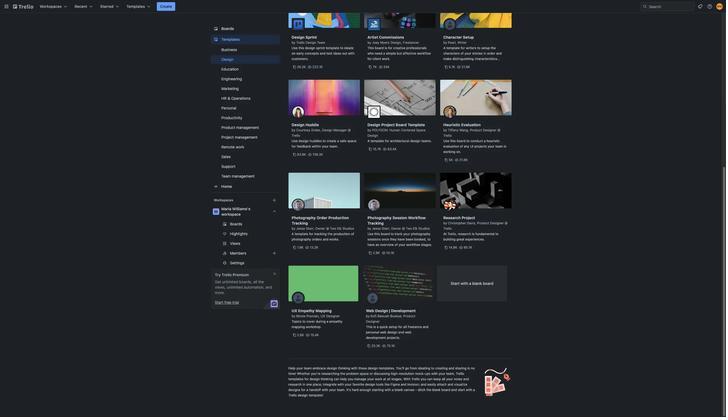 Task type: locate. For each thing, give the bounding box(es) containing it.
the inside photography order production tracking by jesse starr, owner @ two elk studios a template for tracking the production of photography orders and works.
[[328, 232, 333, 236]]

starr, up 'tracking'
[[306, 227, 314, 231]]

jesse for photography session workflow tracking
[[372, 227, 381, 231]]

design inside design project board template by polygon: human centered space design a template for architectural design teams.
[[410, 139, 421, 143]]

2 horizontal spatial a
[[444, 46, 446, 50]]

workflow down professionals
[[417, 51, 431, 55]]

1 vertical spatial space
[[360, 372, 369, 376]]

project for research
[[462, 216, 475, 220]]

your down create on the top left of page
[[322, 144, 329, 149]]

1 horizontal spatial starr,
[[382, 227, 390, 231]]

2 vertical spatial a
[[292, 232, 294, 236]]

research inside help your team embrace design thinking with these design templates. you'll go from ideating to creating and sharing in no time! whether you're researching the problem space or discussing high-resolution mock-ups with your team, trello templates for design thinking can help you manage your work at all stages. with trello you can keep all your notes and research in one place; integrate with your favorite design tools like figma and invision; and easily attach and visualize designs for a handoff with your team. it's hard enough starting with a blank canvas - ditch the blank board and start with a trello design template!
[[289, 383, 302, 387]]

product management link
[[211, 123, 280, 132]]

web down freelance
[[405, 331, 412, 335]]

you down mock-
[[421, 377, 426, 381]]

2 horizontal spatial in
[[484, 51, 486, 55]]

2 jesse from the left
[[372, 227, 381, 231]]

template up test
[[326, 46, 339, 50]]

0 vertical spatial ux
[[292, 309, 297, 313]]

project management link
[[211, 133, 280, 142]]

for inside design huddle by courtney drake, design manager @ trello use design huddles to create a safe space for feedback within your team.
[[292, 144, 296, 149]]

canvas
[[404, 388, 415, 392]]

elk up production
[[337, 227, 342, 231]]

a inside web design | development by kofi bawuah boakye, product designer this is a quick setup for all freelance and personal web design and web development projects.
[[377, 325, 379, 329]]

polygon: human centered space design image
[[368, 106, 381, 119]]

creative
[[393, 46, 406, 50]]

stages. down booked,
[[421, 243, 432, 247]]

1 horizontal spatial web
[[405, 331, 412, 335]]

1 horizontal spatial project
[[382, 123, 395, 127]]

team. down create on the top left of page
[[330, 144, 338, 149]]

tracking for photography order production tracking
[[292, 221, 308, 226]]

is up 'experiences.'
[[472, 232, 475, 236]]

integrate
[[323, 383, 337, 387]]

1 horizontal spatial studios
[[419, 227, 430, 231]]

tracking down jesse starr, owner @ two elk studios image
[[292, 221, 308, 226]]

studios inside photography order production tracking by jesse starr, owner @ two elk studios a template for tracking the production of photography orders and works.
[[343, 227, 354, 231]]

1 horizontal spatial space
[[360, 372, 369, 376]]

visualize
[[454, 383, 468, 387]]

for down boakye,
[[398, 325, 403, 329]]

design up 'enough'
[[365, 383, 375, 387]]

space inside help your team embrace design thinking with these design templates. you'll go from ideating to creating and sharing in no time! whether you're researching the problem space or discussing high-resolution mock-ups with your team, trello templates for design thinking can help you manage your work at all stages. with trello you can keep all your notes and research in one place; integrate with your favorite design tools like figma and invision; and easily attach and visualize designs for a handoff with your team. it's hard enough starting with a blank canvas - ditch the blank board and start with a trello design template!
[[360, 372, 369, 376]]

start
[[458, 388, 465, 392]]

productivity link
[[211, 114, 280, 122]]

use
[[292, 46, 298, 50], [292, 139, 298, 143], [444, 139, 450, 143], [368, 232, 374, 236]]

0 horizontal spatial work
[[236, 145, 244, 149]]

jesse for photography order production tracking
[[296, 227, 305, 231]]

and
[[320, 51, 326, 55], [496, 51, 502, 55], [323, 238, 329, 242], [266, 285, 272, 290], [423, 325, 429, 329], [399, 331, 404, 335], [449, 367, 454, 371], [463, 377, 469, 381], [401, 383, 407, 387], [421, 383, 427, 387], [448, 383, 453, 387], [451, 388, 457, 392]]

elk inside photography session workflow tracking by jesse starr, owner @ two elk studios use this board to track your photography sessions once they have been booked, to have an overview of your workflow stages.
[[413, 227, 418, 231]]

create button
[[157, 2, 175, 11]]

starred button
[[97, 2, 122, 11]]

help
[[340, 377, 347, 381]]

this
[[368, 46, 374, 50], [366, 325, 373, 329]]

boards,
[[239, 280, 252, 284]]

0 horizontal spatial elk
[[337, 227, 342, 231]]

0 vertical spatial stages.
[[421, 243, 432, 247]]

two for production
[[330, 227, 336, 231]]

1 horizontal spatial templates
[[221, 37, 240, 42]]

0 horizontal spatial workspaces
[[40, 4, 62, 9]]

team inside design sprint by trello design team use this design sprint template to ideate on early concepts and test ideas out with customers.
[[317, 41, 325, 45]]

template inside design sprint by trello design team use this design sprint template to ideate on early concepts and test ideas out with customers.
[[326, 46, 339, 50]]

@ inside research project by christopher davis, product designer @ trello at trello, research is fundamental to building great experiences.
[[505, 221, 508, 225]]

designer up empathy
[[326, 314, 340, 318]]

this up the personal
[[366, 325, 373, 329]]

designer inside research project by christopher davis, product designer @ trello at trello, research is fundamental to building great experiences.
[[490, 221, 504, 225]]

1 horizontal spatial tracking
[[368, 221, 384, 226]]

resolution
[[399, 372, 414, 376]]

1 elk from the left
[[337, 227, 342, 231]]

joey myers design, freelancer image
[[368, 18, 381, 31]]

great
[[457, 238, 465, 242]]

1 boards link from the top
[[211, 24, 280, 34]]

tracking
[[292, 221, 308, 226], [368, 221, 384, 226]]

team. inside design huddle by courtney drake, design manager @ trello use design huddles to create a safe space for feedback within your team.
[[330, 144, 338, 149]]

by inside ux empathy mapping by binnie poonian, ux designer topics to cover during a empathy mapping workshop.
[[292, 314, 295, 318]]

in inside character setup by pearl, writer a template for writers to setup the characters of your stories in order and make distinguishing characteristics obvious.
[[484, 51, 486, 55]]

1.9k
[[297, 246, 304, 250]]

0 vertical spatial work
[[236, 145, 244, 149]]

1 horizontal spatial team
[[317, 41, 325, 45]]

trello up at
[[444, 227, 452, 231]]

management inside project management link
[[235, 135, 258, 140]]

1 horizontal spatial you
[[421, 377, 426, 381]]

1 vertical spatial setup
[[389, 325, 397, 329]]

0 horizontal spatial space
[[347, 139, 357, 143]]

project up remote
[[221, 135, 234, 140]]

to inside help your team embrace design thinking with these design templates. you'll go from ideating to creating and sharing in no time! whether you're researching the problem space or discussing high-resolution mock-ups with your team, trello templates for design thinking can help you manage your work at all stages. with trello you can keep all your notes and research in one place; integrate with your favorite design tools like figma and invision; and easily attach and visualize designs for a handoff with your team. it's hard enough starting with a blank canvas - ditch the blank board and start with a trello design template!
[[431, 367, 434, 371]]

photography
[[411, 232, 431, 236], [292, 238, 311, 242]]

designer inside the heuristic evaluation by tiffany wang, product designer @ trello use this board to conduct a heuristic evaluation of any ui projects your team is working on.
[[483, 128, 497, 132]]

your down team,
[[446, 377, 453, 381]]

team. left it's
[[337, 388, 346, 392]]

board inside the heuristic evaluation by tiffany wang, product designer @ trello use this board to conduct a heuristic evaluation of any ui projects your team is working on.
[[457, 139, 466, 143]]

0 vertical spatial project
[[382, 123, 395, 127]]

jesse up sessions
[[372, 227, 381, 231]]

start free trial
[[215, 300, 239, 305]]

this inside design sprint by trello design team use this design sprint template to ideate on early concepts and test ideas out with customers.
[[299, 46, 304, 50]]

setup up order
[[482, 46, 490, 50]]

templates link
[[211, 35, 280, 44]]

designer up 'fundamental'
[[490, 221, 504, 225]]

team up whether
[[304, 367, 312, 371]]

1 vertical spatial stages.
[[392, 377, 403, 381]]

in left one
[[303, 383, 305, 387]]

0 vertical spatial boards link
[[211, 24, 280, 34]]

courtney drake, design manager @ trello image
[[292, 106, 305, 119]]

notes
[[454, 377, 463, 381]]

2 you from the left
[[421, 377, 426, 381]]

designs
[[289, 388, 300, 392]]

1 horizontal spatial research
[[458, 232, 471, 236]]

create a workspace image
[[271, 197, 278, 204]]

in up characteristics
[[484, 51, 486, 55]]

product inside web design | development by kofi bawuah boakye, product designer this is a quick setup for all freelance and personal web design and web development projects.
[[404, 314, 416, 318]]

character
[[444, 35, 462, 39]]

is down myers
[[385, 46, 387, 50]]

at
[[383, 377, 386, 381]]

high-
[[391, 372, 399, 376]]

use inside design huddle by courtney drake, design manager @ trello use design huddles to create a safe space for feedback within your team.
[[292, 139, 298, 143]]

design up "feedback" at left
[[299, 139, 309, 143]]

booked,
[[414, 238, 427, 242]]

to right 'fundamental'
[[496, 232, 499, 236]]

open information menu image
[[707, 4, 713, 9]]

ux
[[292, 309, 297, 313], [321, 314, 325, 318]]

project inside design project board template by polygon: human centered space design a template for architectural design teams.
[[382, 123, 395, 127]]

team inside the heuristic evaluation by tiffany wang, product designer @ trello use this board to conduct a heuristic evaluation of any ui projects your team is working on.
[[496, 144, 503, 149]]

home
[[221, 184, 232, 189]]

1 vertical spatial boards link
[[211, 220, 280, 229]]

0 horizontal spatial a
[[292, 232, 294, 236]]

@
[[348, 128, 351, 132], [498, 128, 501, 132], [505, 221, 508, 225], [326, 227, 329, 231], [402, 227, 405, 231]]

to down binnie
[[303, 320, 306, 324]]

trello down tiffany
[[444, 134, 452, 138]]

two for workflow
[[406, 227, 412, 231]]

tracking inside photography session workflow tracking by jesse starr, owner @ two elk studios use this board to track your photography sessions once they have been booked, to have an overview of your workflow stages.
[[368, 221, 384, 226]]

project inside project management link
[[221, 135, 234, 140]]

blank inside button
[[472, 281, 482, 286]]

ideating
[[418, 367, 430, 371]]

stages. inside help your team embrace design thinking with these design templates. you'll go from ideating to creating and sharing in no time! whether you're researching the problem space or discussing high-resolution mock-ups with your team, trello templates for design thinking can help you manage your work at all stages. with trello you can keep all your notes and research in one place; integrate with your favorite design tools like figma and invision; and easily attach and visualize designs for a handoff with your team. it's hard enough starting with a blank canvas - ditch the blank board and start with a trello design template!
[[392, 377, 403, 381]]

1 vertical spatial thinking
[[321, 377, 333, 381]]

ui
[[470, 144, 474, 149]]

project for design
[[382, 123, 395, 127]]

a inside artist commissions by joey myers design, freelancer this board is for creative professionals who need a simple but effective workflow for client work.
[[383, 51, 385, 55]]

@ inside photography session workflow tracking by jesse starr, owner @ two elk studios use this board to track your photography sessions once they have been booked, to have an overview of your workflow stages.
[[402, 227, 405, 231]]

of up distinguishing
[[461, 51, 464, 55]]

sharing
[[455, 367, 467, 371]]

1 horizontal spatial thinking
[[338, 367, 350, 371]]

1 starr, from the left
[[306, 227, 314, 231]]

on
[[292, 51, 296, 55]]

and left start
[[451, 388, 457, 392]]

1 horizontal spatial owner
[[391, 227, 401, 231]]

1 vertical spatial unlimited
[[227, 285, 243, 290]]

1 vertical spatial a
[[368, 139, 370, 143]]

starr,
[[306, 227, 314, 231], [382, 227, 390, 231]]

0 horizontal spatial stages.
[[392, 377, 403, 381]]

of inside photography order production tracking by jesse starr, owner @ two elk studios a template for tracking the production of photography orders and works.
[[351, 232, 354, 236]]

management for team management
[[232, 174, 255, 179]]

team down support
[[221, 174, 231, 179]]

sales
[[221, 154, 231, 159]]

mapping
[[292, 325, 305, 329]]

&
[[228, 96, 230, 101]]

0 horizontal spatial thinking
[[321, 377, 333, 381]]

create
[[160, 4, 172, 9]]

designer inside ux empathy mapping by binnie poonian, ux designer topics to cover during a empathy mapping workshop.
[[326, 314, 340, 318]]

0 vertical spatial this
[[299, 46, 304, 50]]

1 vertical spatial this
[[450, 139, 456, 143]]

work inside help your team embrace design thinking with these design templates. you'll go from ideating to creating and sharing in no time! whether you're researching the problem space or discussing high-resolution mock-ups with your team, trello templates for design thinking can help you manage your work at all stages. with trello you can keep all your notes and research in one place; integrate with your favorite design tools like figma and invision; and easily attach and visualize designs for a handoff with your team. it's hard enough starting with a blank canvas - ditch the blank board and start with a trello design template!
[[375, 377, 382, 381]]

marketing
[[221, 86, 239, 91]]

elk down workflow
[[413, 227, 418, 231]]

1 web from the left
[[380, 331, 387, 335]]

by inside web design | development by kofi bawuah boakye, product designer this is a quick setup for all freelance and personal web design and web development projects.
[[366, 314, 370, 318]]

by left pearl,
[[444, 41, 447, 45]]

pearl, writer image
[[444, 18, 457, 31]]

@ for project
[[505, 221, 508, 225]]

photography inside photography session workflow tracking by jesse starr, owner @ two elk studios use this board to track your photography sessions once they have been booked, to have an overview of your workflow stages.
[[368, 216, 392, 220]]

2 owner from the left
[[391, 227, 401, 231]]

and up team,
[[449, 367, 454, 371]]

by inside design huddle by courtney drake, design manager @ trello use design huddles to create a safe space for feedback within your team.
[[292, 128, 295, 132]]

kofi
[[371, 314, 377, 318]]

1 horizontal spatial this
[[375, 232, 380, 236]]

product management
[[221, 125, 259, 130]]

this
[[299, 46, 304, 50], [450, 139, 456, 143], [375, 232, 380, 236]]

studios up booked,
[[419, 227, 430, 231]]

1 horizontal spatial two
[[406, 227, 412, 231]]

by inside design sprint by trello design team use this design sprint template to ideate on early concepts and test ideas out with customers.
[[292, 41, 295, 45]]

1 vertical spatial team
[[221, 174, 231, 179]]

customers.
[[292, 57, 309, 61]]

cover
[[307, 320, 315, 324]]

studios for photography order production tracking
[[343, 227, 354, 231]]

starr, for order
[[306, 227, 314, 231]]

they
[[390, 238, 397, 242]]

0 horizontal spatial templates
[[127, 4, 145, 9]]

starr, up "once"
[[382, 227, 390, 231]]

template up 15.7k
[[371, 139, 384, 143]]

1 horizontal spatial start
[[451, 281, 460, 286]]

1 horizontal spatial team
[[496, 144, 503, 149]]

favorite
[[353, 383, 364, 387]]

project inside research project by christopher davis, product designer @ trello at trello, research is fundamental to building great experiences.
[[462, 216, 475, 220]]

0 vertical spatial boards
[[221, 26, 234, 31]]

for inside photography order production tracking by jesse starr, owner @ two elk studios a template for tracking the production of photography orders and works.
[[309, 232, 313, 236]]

photography up booked,
[[411, 232, 431, 236]]

to up any
[[467, 139, 470, 143]]

elk for photography session workflow tracking
[[413, 227, 418, 231]]

two inside photography order production tracking by jesse starr, owner @ two elk studios a template for tracking the production of photography orders and works.
[[330, 227, 336, 231]]

the up order
[[491, 46, 496, 50]]

boards link up templates link
[[211, 24, 280, 34]]

1 tracking from the left
[[292, 221, 308, 226]]

|
[[389, 309, 390, 313]]

designer inside web design | development by kofi bawuah boakye, product designer this is a quick setup for all freelance and personal web design and web development projects.
[[366, 320, 380, 324]]

1 vertical spatial team.
[[337, 388, 346, 392]]

ux down 'mapping'
[[321, 314, 325, 318]]

0 vertical spatial workspaces
[[40, 4, 62, 9]]

highlights link
[[211, 230, 280, 238]]

0 notifications image
[[697, 3, 704, 10]]

jesse up 1.9k
[[296, 227, 305, 231]]

0 horizontal spatial this
[[299, 46, 304, 50]]

2 horizontal spatial project
[[462, 216, 475, 220]]

a inside design project board template by polygon: human centered space design a template for architectural design teams.
[[368, 139, 370, 143]]

0 horizontal spatial team
[[221, 174, 231, 179]]

0 vertical spatial templates
[[127, 4, 145, 9]]

binnie poonian, ux designer image
[[292, 292, 305, 305]]

elk inside photography order production tracking by jesse starr, owner @ two elk studios a template for tracking the production of photography orders and works.
[[337, 227, 342, 231]]

2 vertical spatial this
[[375, 232, 380, 236]]

back to home image
[[13, 2, 33, 11]]

0 horizontal spatial photography
[[292, 238, 311, 242]]

thinking up problem
[[338, 367, 350, 371]]

0 vertical spatial research
[[458, 232, 471, 236]]

@ for evaluation
[[498, 128, 501, 132]]

by inside character setup by pearl, writer a template for writers to setup the characters of your stories in order and make distinguishing characteristics obvious.
[[444, 41, 447, 45]]

board inside button
[[483, 281, 494, 286]]

@ inside design huddle by courtney drake, design manager @ trello use design huddles to create a safe space for feedback within your team.
[[348, 128, 351, 132]]

31.8k
[[460, 158, 468, 162]]

thinking up integrate
[[321, 377, 333, 381]]

by down the research on the right of page
[[444, 221, 447, 225]]

a
[[383, 51, 385, 55], [337, 139, 339, 143], [484, 139, 486, 143], [469, 281, 471, 286], [327, 320, 329, 324], [377, 325, 379, 329], [307, 388, 308, 392], [392, 388, 394, 392], [473, 388, 475, 392]]

photography
[[292, 216, 316, 220], [368, 216, 392, 220]]

is inside the heuristic evaluation by tiffany wang, product designer @ trello use this board to conduct a heuristic evaluation of any ui projects your team is working on.
[[504, 144, 507, 149]]

2 can from the left
[[427, 377, 433, 381]]

1 horizontal spatial have
[[398, 238, 405, 242]]

design up concepts
[[305, 46, 315, 50]]

by left joey
[[368, 41, 371, 45]]

is up the personal
[[374, 325, 376, 329]]

1 horizontal spatial ux
[[321, 314, 325, 318]]

designer down "kofi"
[[366, 320, 380, 324]]

0 vertical spatial thinking
[[338, 367, 350, 371]]

at
[[444, 232, 447, 236]]

1 photography from the left
[[292, 216, 316, 220]]

1 horizontal spatial a
[[368, 139, 370, 143]]

have down sessions
[[368, 243, 375, 247]]

add image
[[271, 250, 278, 257]]

management inside product management "link"
[[236, 125, 259, 130]]

1 vertical spatial have
[[368, 243, 375, 247]]

remote work link
[[211, 143, 280, 152]]

sprint
[[306, 35, 317, 39]]

1 vertical spatial start
[[215, 300, 223, 305]]

team. inside help your team embrace design thinking with these design templates. you'll go from ideating to creating and sharing in no time! whether you're researching the problem space or discussing high-resolution mock-ups with your team, trello templates for design thinking can help you manage your work at all stages. with trello you can keep all your notes and research in one place; integrate with your favorite design tools like figma and invision; and easily attach and visualize designs for a handoff with your team. it's hard enough starting with a blank canvas - ditch the blank board and start with a trello design template!
[[337, 388, 346, 392]]

management down product management "link"
[[235, 135, 258, 140]]

design inside design huddle by courtney drake, design manager @ trello use design huddles to create a safe space for feedback within your team.
[[299, 139, 309, 143]]

design,
[[391, 41, 402, 45]]

1 owner from the left
[[315, 227, 325, 231]]

bawuah
[[378, 314, 390, 318]]

1 vertical spatial this
[[366, 325, 373, 329]]

of inside photography session workflow tracking by jesse starr, owner @ two elk studios use this board to track your photography sessions once they have been booked, to have an overview of your workflow stages.
[[395, 243, 398, 247]]

use up sessions
[[368, 232, 374, 236]]

1 horizontal spatial jesse
[[372, 227, 381, 231]]

2 horizontal spatial blank
[[472, 281, 482, 286]]

0 vertical spatial team
[[317, 41, 325, 45]]

by up topics
[[292, 314, 295, 318]]

1 vertical spatial management
[[235, 135, 258, 140]]

0 horizontal spatial web
[[380, 331, 387, 335]]

test
[[327, 51, 332, 55]]

0 horizontal spatial jesse
[[296, 227, 305, 231]]

0 horizontal spatial setup
[[389, 325, 397, 329]]

83.9k
[[297, 153, 306, 157]]

web
[[380, 331, 387, 335], [405, 331, 412, 335]]

members link
[[211, 249, 280, 258]]

to right ideating
[[431, 367, 434, 371]]

make
[[444, 57, 452, 61]]

setup
[[482, 46, 490, 50], [389, 325, 397, 329]]

management inside team management link
[[232, 174, 255, 179]]

settings
[[230, 261, 245, 265]]

template down pearl,
[[447, 46, 460, 50]]

two inside photography session workflow tracking by jesse starr, owner @ two elk studios use this board to track your photography sessions once they have been booked, to have an overview of your workflow stages.
[[406, 227, 412, 231]]

to inside ux empathy mapping by binnie poonian, ux designer topics to cover during a empathy mapping workshop.
[[303, 320, 306, 324]]

design right 'drake,' in the top left of the page
[[322, 128, 333, 132]]

engineering
[[221, 77, 242, 81]]

character setup by pearl, writer a template for writers to setup the characters of your stories in order and make distinguishing characteristics obvious.
[[444, 35, 502, 66]]

stages. up figma
[[392, 377, 403, 381]]

you down problem
[[348, 377, 353, 381]]

0 horizontal spatial photography
[[292, 216, 316, 220]]

1 studios from the left
[[343, 227, 354, 231]]

to up out
[[340, 46, 343, 50]]

designer up heuristic
[[483, 128, 497, 132]]

2 horizontal spatial this
[[450, 139, 456, 143]]

work down project management
[[236, 145, 244, 149]]

2 vertical spatial project
[[462, 216, 475, 220]]

building
[[444, 238, 456, 242]]

christopher davis, product designer @ trello image
[[444, 199, 457, 212]]

0 horizontal spatial in
[[303, 383, 305, 387]]

1 two from the left
[[330, 227, 336, 231]]

unlimited down boards,
[[227, 285, 243, 290]]

1 horizontal spatial stages.
[[421, 243, 432, 247]]

workflow inside photography session workflow tracking by jesse starr, owner @ two elk studios use this board to track your photography sessions once they have been booked, to have an overview of your workflow stages.
[[407, 243, 420, 247]]

board inside artist commissions by joey myers design, freelancer this board is for creative professionals who need a simple but effective workflow for client work.
[[375, 46, 384, 50]]

invision;
[[408, 383, 420, 387]]

photography for photography session workflow tracking
[[368, 216, 392, 220]]

jesse inside photography order production tracking by jesse starr, owner @ two elk studios a template for tracking the production of photography orders and works.
[[296, 227, 305, 231]]

2 tracking from the left
[[368, 221, 384, 226]]

remote
[[221, 145, 235, 149]]

space
[[347, 139, 357, 143], [360, 372, 369, 376]]

0 horizontal spatial research
[[289, 383, 302, 387]]

1 horizontal spatial work
[[375, 377, 382, 381]]

1 vertical spatial project
[[221, 135, 234, 140]]

research up great
[[458, 232, 471, 236]]

1 vertical spatial boards
[[230, 222, 242, 226]]

is
[[385, 46, 387, 50], [504, 144, 507, 149], [472, 232, 475, 236], [374, 325, 376, 329]]

1 can from the left
[[334, 377, 340, 381]]

boards up highlights
[[230, 222, 242, 226]]

by left courtney
[[292, 128, 295, 132]]

0 horizontal spatial project
[[221, 135, 234, 140]]

board
[[375, 46, 384, 50], [457, 139, 466, 143], [381, 232, 390, 236], [483, 281, 494, 286], [442, 388, 451, 392]]

design up bawuah
[[375, 309, 388, 313]]

start with a blank board
[[451, 281, 494, 286]]

1 vertical spatial workflow
[[407, 243, 420, 247]]

conduct
[[471, 139, 483, 143]]

0 vertical spatial a
[[444, 46, 446, 50]]

2 boards link from the top
[[211, 220, 280, 229]]

@ inside the heuristic evaluation by tiffany wang, product designer @ trello use this board to conduct a heuristic evaluation of any ui projects your team is working on.
[[498, 128, 501, 132]]

huddle
[[306, 123, 319, 127]]

1 vertical spatial photography
[[292, 238, 311, 242]]

1 vertical spatial research
[[289, 383, 302, 387]]

by inside research project by christopher davis, product designer @ trello at trello, research is fundamental to building great experiences.
[[444, 221, 447, 225]]

the
[[491, 46, 496, 50], [328, 232, 333, 236], [258, 280, 264, 284], [340, 372, 345, 376], [427, 388, 432, 392]]

1 vertical spatial team
[[304, 367, 312, 371]]

easily
[[428, 383, 436, 387]]

workflow down been
[[407, 243, 420, 247]]

highlights
[[230, 232, 248, 236]]

team up sprint
[[317, 41, 325, 45]]

owner up track
[[391, 227, 401, 231]]

for up 63.4k
[[385, 139, 389, 143]]

2 studios from the left
[[419, 227, 430, 231]]

creating
[[435, 367, 448, 371]]

design up projects.
[[387, 331, 398, 335]]

photography for photography order production tracking
[[292, 216, 316, 220]]

2 elk from the left
[[413, 227, 418, 231]]

owner for order
[[315, 227, 325, 231]]

0 vertical spatial workflow
[[417, 51, 431, 55]]

the up works.
[[328, 232, 333, 236]]

huddles
[[310, 139, 322, 143]]

stages. inside photography session workflow tracking by jesse starr, owner @ two elk studios use this board to track your photography sessions once they have been booked, to have an overview of your workflow stages.
[[421, 243, 432, 247]]

2 photography from the left
[[368, 216, 392, 220]]

simple
[[386, 51, 396, 55]]

1 horizontal spatial can
[[427, 377, 433, 381]]

0 horizontal spatial you
[[348, 377, 353, 381]]

2.9k
[[373, 251, 380, 255]]

all left freelance
[[404, 325, 407, 329]]

manager
[[334, 128, 347, 132]]

design icon image
[[477, 368, 512, 396]]

by left tiffany
[[444, 128, 447, 132]]

maria williams (mariawilliams94) image
[[717, 3, 723, 10]]

use up the evaluation
[[444, 139, 450, 143]]

starr, inside photography session workflow tracking by jesse starr, owner @ two elk studios use this board to track your photography sessions once they have been booked, to have an overview of your workflow stages.
[[382, 227, 390, 231]]

1 horizontal spatial setup
[[482, 46, 490, 50]]

ux up binnie
[[292, 309, 297, 313]]

with inside button
[[461, 281, 468, 286]]

0 horizontal spatial owner
[[315, 227, 325, 231]]

for up simple
[[388, 46, 393, 50]]

team down heuristic
[[496, 144, 503, 149]]

2 starr, from the left
[[382, 227, 390, 231]]

0 vertical spatial space
[[347, 139, 357, 143]]

2 two from the left
[[406, 227, 412, 231]]

order
[[487, 51, 496, 55]]

is right projects
[[504, 144, 507, 149]]

unlimited up views,
[[222, 280, 238, 284]]

starr, inside photography order production tracking by jesse starr, owner @ two elk studios a template for tracking the production of photography orders and works.
[[306, 227, 314, 231]]

0 vertical spatial management
[[236, 125, 259, 130]]

1 vertical spatial ux
[[321, 314, 325, 318]]

workflow inside artist commissions by joey myers design, freelancer this board is for creative professionals who need a simple but effective workflow for client work.
[[417, 51, 431, 55]]

photography session workflow tracking by jesse starr, owner @ two elk studios use this board to track your photography sessions once they have been booked, to have an overview of your workflow stages.
[[368, 216, 432, 247]]

by up sessions
[[368, 227, 371, 231]]

owner inside photography session workflow tracking by jesse starr, owner @ two elk studios use this board to track your photography sessions once they have been booked, to have an overview of your workflow stages.
[[391, 227, 401, 231]]

0 horizontal spatial start
[[215, 300, 223, 305]]

to inside design sprint by trello design team use this design sprint template to ideate on early concepts and test ideas out with customers.
[[340, 46, 343, 50]]

to inside research project by christopher davis, product designer @ trello at trello, research is fundamental to building great experiences.
[[496, 232, 499, 236]]

boards link up highlights link
[[211, 220, 280, 229]]

1 jesse from the left
[[296, 227, 305, 231]]

to inside character setup by pearl, writer a template for writers to setup the characters of your stories in order and make distinguishing characteristics obvious.
[[478, 46, 481, 50]]

a inside ux empathy mapping by binnie poonian, ux designer topics to cover during a empathy mapping workshop.
[[327, 320, 329, 324]]

1 horizontal spatial workspaces
[[214, 198, 233, 202]]

0 horizontal spatial starr,
[[306, 227, 314, 231]]

can left 'help'
[[334, 377, 340, 381]]



Task type: describe. For each thing, give the bounding box(es) containing it.
boards link for home
[[211, 24, 280, 34]]

for down who
[[368, 57, 372, 61]]

hr & operations link
[[211, 94, 280, 103]]

tracking
[[314, 232, 327, 236]]

all inside the try trello premium get unlimited boards, all the views, unlimited automation, and more.
[[253, 280, 257, 284]]

2.6k
[[297, 333, 304, 337]]

once
[[382, 238, 389, 242]]

design down trello design team image
[[292, 35, 305, 39]]

21.9k
[[462, 65, 470, 69]]

and inside the try trello premium get unlimited boards, all the views, unlimited automation, and more.
[[266, 285, 272, 290]]

your down track
[[399, 243, 406, 247]]

design down business
[[221, 57, 234, 62]]

the down easily
[[427, 388, 432, 392]]

space
[[416, 128, 426, 132]]

design inside web design | development by kofi bawuah boakye, product designer this is a quick setup for all freelance and personal web design and web development projects.
[[387, 331, 398, 335]]

design down sprint
[[306, 41, 316, 45]]

to right booked,
[[428, 238, 431, 242]]

trello up invision;
[[412, 377, 420, 381]]

on.
[[457, 150, 461, 154]]

0 horizontal spatial ux
[[292, 309, 297, 313]]

trello inside design huddle by courtney drake, design manager @ trello use design huddles to create a safe space for feedback within your team.
[[292, 134, 300, 138]]

trello down designs
[[289, 394, 297, 398]]

orders
[[312, 238, 322, 242]]

trello inside research project by christopher davis, product designer @ trello at trello, research is fundamental to building great experiences.
[[444, 227, 452, 231]]

members
[[230, 251, 246, 256]]

a inside design huddle by courtney drake, design manager @ trello use design huddles to create a safe space for feedback within your team.
[[337, 139, 339, 143]]

setup inside character setup by pearl, writer a template for writers to setup the characters of your stories in order and make distinguishing characteristics obvious.
[[482, 46, 490, 50]]

polygon:
[[372, 128, 389, 132]]

@ for huddle
[[348, 128, 351, 132]]

research inside research project by christopher davis, product designer @ trello at trello, research is fundamental to building great experiences.
[[458, 232, 471, 236]]

this inside photography session workflow tracking by jesse starr, owner @ two elk studios use this board to track your photography sessions once they have been booked, to have an overview of your workflow stages.
[[375, 232, 380, 236]]

track
[[395, 232, 403, 236]]

engineering link
[[211, 75, 280, 83]]

template board image
[[213, 36, 219, 43]]

all inside web design | development by kofi bawuah boakye, product designer this is a quick setup for all freelance and personal web design and web development projects.
[[404, 325, 407, 329]]

experiences.
[[466, 238, 485, 242]]

product inside "link"
[[221, 125, 235, 130]]

feedback
[[297, 144, 311, 149]]

1 vertical spatial in
[[468, 367, 470, 371]]

sprint
[[316, 46, 325, 50]]

space inside design huddle by courtney drake, design manager @ trello use design huddles to create a safe space for feedback within your team.
[[347, 139, 357, 143]]

your up been
[[404, 232, 410, 236]]

design sprint by trello design team use this design sprint template to ideate on early concepts and test ideas out with customers.
[[292, 35, 355, 61]]

design inside design sprint by trello design team use this design sprint template to ideate on early concepts and test ideas out with customers.
[[305, 46, 315, 50]]

setup inside web design | development by kofi bawuah boakye, product designer this is a quick setup for all freelance and personal web design and web development projects.
[[389, 325, 397, 329]]

and right attach
[[448, 383, 453, 387]]

professionals
[[407, 46, 427, 50]]

tiffany wang, product designer @ trello image
[[444, 106, 457, 119]]

your up whether
[[297, 367, 303, 371]]

views
[[230, 241, 240, 246]]

hr
[[221, 96, 227, 101]]

trello inside design sprint by trello design team use this design sprint template to ideate on early concepts and test ideas out with customers.
[[296, 41, 305, 45]]

within
[[312, 144, 321, 149]]

ux empathy mapping by binnie poonian, ux designer topics to cover during a empathy mapping workshop.
[[292, 309, 343, 329]]

jesse starr, owner @ two elk studios image
[[368, 199, 381, 212]]

start for start free trial
[[215, 300, 223, 305]]

home image
[[213, 183, 219, 190]]

design up or
[[368, 367, 378, 371]]

template inside design project board template by polygon: human centered space design a template for architectural design teams.
[[371, 139, 384, 143]]

you'll
[[396, 367, 404, 371]]

concepts
[[305, 51, 319, 55]]

your down integrate
[[329, 388, 336, 392]]

product inside research project by christopher davis, product designer @ trello at trello, research is fundamental to building great experiences.
[[477, 221, 489, 225]]

or
[[370, 372, 373, 376]]

tracking for photography session workflow tracking
[[368, 221, 384, 226]]

your inside design huddle by courtney drake, design manager @ trello use design huddles to create a safe space for feedback within your team.
[[322, 144, 329, 149]]

support link
[[211, 162, 280, 171]]

characters
[[444, 51, 460, 55]]

templates inside dropdown button
[[127, 4, 145, 9]]

is inside web design | development by kofi bawuah boakye, product designer this is a quick setup for all freelance and personal web design and web development projects.
[[374, 325, 376, 329]]

a inside photography order production tracking by jesse starr, owner @ two elk studios a template for tracking the production of photography orders and works.
[[292, 232, 294, 236]]

one
[[306, 383, 312, 387]]

ideate
[[344, 46, 354, 50]]

jesse starr, owner @ two elk studios image
[[292, 199, 305, 212]]

all right "at"
[[387, 377, 391, 381]]

template inside photography order production tracking by jesse starr, owner @ two elk studios a template for tracking the production of photography orders and works.
[[295, 232, 308, 236]]

boards for views
[[230, 222, 242, 226]]

your up it's
[[345, 383, 352, 387]]

human
[[390, 128, 400, 132]]

templates button
[[123, 2, 154, 11]]

2 vertical spatial in
[[303, 383, 305, 387]]

is inside artist commissions by joey myers design, freelancer this board is for creative professionals who need a simple but effective workflow for client work.
[[385, 46, 387, 50]]

manage
[[354, 377, 366, 381]]

and inside design sprint by trello design team use this design sprint template to ideate on early concepts and test ideas out with customers.
[[320, 51, 326, 55]]

team inside help your team embrace design thinking with these design templates. you'll go from ideating to creating and sharing in no time! whether you're researching the problem space or discussing high-resolution mock-ups with your team, trello templates for design thinking can help you manage your work at all stages. with trello you can keep all your notes and research in one place; integrate with your favorite design tools like figma and invision; and easily attach and visualize designs for a handoff with your team. it's hard enough starting with a blank canvas - ditch the blank board and start with a trello design template!
[[304, 367, 312, 371]]

a inside start with a blank board button
[[469, 281, 471, 286]]

to inside design huddle by courtney drake, design manager @ trello use design huddles to create a safe space for feedback within your team.
[[323, 139, 326, 143]]

template inside character setup by pearl, writer a template for writers to setup the characters of your stories in order and make distinguishing characteristics obvious.
[[447, 46, 460, 50]]

and up 'ditch'
[[421, 383, 427, 387]]

try
[[215, 273, 221, 277]]

1 you from the left
[[348, 377, 353, 381]]

workspaces inside dropdown button
[[40, 4, 62, 9]]

all up attach
[[442, 377, 445, 381]]

and inside character setup by pearl, writer a template for writers to setup the characters of your stories in order and make distinguishing characteristics obvious.
[[496, 51, 502, 55]]

and inside photography order production tracking by jesse starr, owner @ two elk studios a template for tracking the production of photography orders and works.
[[323, 238, 329, 242]]

figma
[[391, 383, 400, 387]]

design up 'researching'
[[327, 367, 337, 371]]

for up one
[[305, 377, 309, 381]]

evaluation
[[444, 144, 459, 149]]

management for project management
[[235, 135, 258, 140]]

ups
[[425, 372, 431, 376]]

and up projects.
[[399, 331, 404, 335]]

recent button
[[71, 2, 96, 11]]

0 vertical spatial unlimited
[[222, 280, 238, 284]]

any
[[464, 144, 469, 149]]

evaluation
[[461, 123, 481, 127]]

design down designs
[[298, 394, 308, 398]]

34k
[[384, 65, 390, 69]]

0 horizontal spatial have
[[368, 243, 375, 247]]

trello down sharing
[[456, 372, 464, 376]]

problem
[[346, 372, 359, 376]]

business link
[[211, 45, 280, 54]]

premium
[[233, 273, 249, 277]]

create
[[327, 139, 337, 143]]

by inside photography order production tracking by jesse starr, owner @ two elk studios a template for tracking the production of photography orders and works.
[[292, 227, 295, 231]]

boakye,
[[390, 314, 403, 318]]

marketing link
[[211, 84, 280, 93]]

this inside the heuristic evaluation by tiffany wang, product designer @ trello use this board to conduct a heuristic evaluation of any ui projects your team is working on.
[[450, 139, 456, 143]]

use inside photography session workflow tracking by jesse starr, owner @ two elk studios use this board to track your photography sessions once they have been booked, to have an overview of your workflow stages.
[[368, 232, 374, 236]]

sales link
[[211, 153, 280, 161]]

wang,
[[460, 128, 469, 132]]

design down 'you're' in the bottom of the page
[[310, 377, 320, 381]]

design up courtney
[[292, 123, 305, 127]]

this inside artist commissions by joey myers design, freelancer this board is for creative professionals who need a simple but effective workflow for client work.
[[368, 46, 374, 50]]

222.1k
[[313, 65, 323, 69]]

this inside web design | development by kofi bawuah boakye, product designer this is a quick setup for all freelance and personal web design and web development projects.
[[366, 325, 373, 329]]

for right designs
[[301, 388, 306, 392]]

photography inside photography session workflow tracking by jesse starr, owner @ two elk studios use this board to track your photography sessions once they have been booked, to have an overview of your workflow stages.
[[411, 232, 431, 236]]

enough
[[360, 388, 371, 392]]

0 vertical spatial have
[[398, 238, 405, 242]]

work inside remote work link
[[236, 145, 244, 149]]

for inside character setup by pearl, writer a template for writers to setup the characters of your stories in order and make distinguishing characteristics obvious.
[[461, 46, 465, 50]]

1 horizontal spatial blank
[[432, 388, 441, 392]]

1 vertical spatial workspaces
[[214, 198, 233, 202]]

a inside character setup by pearl, writer a template for writers to setup the characters of your stories in order and make distinguishing characteristics obvious.
[[444, 46, 446, 50]]

use inside design sprint by trello design team use this design sprint template to ideate on early concepts and test ideas out with customers.
[[292, 46, 298, 50]]

your down creating
[[439, 372, 446, 376]]

1 vertical spatial templates
[[221, 37, 240, 42]]

boards link for views
[[211, 220, 280, 229]]

and right freelance
[[423, 325, 429, 329]]

recent
[[75, 4, 87, 9]]

the inside character setup by pearl, writer a template for writers to setup the characters of your stories in order and make distinguishing characteristics obvious.
[[491, 46, 496, 50]]

with inside design sprint by trello design team use this design sprint template to ideate on early concepts and test ideas out with customers.
[[348, 51, 355, 55]]

for inside web design | development by kofi bawuah boakye, product designer this is a quick setup for all freelance and personal web design and web development projects.
[[398, 325, 403, 329]]

starr, for session
[[382, 227, 390, 231]]

workspace
[[221, 212, 241, 217]]

quick
[[380, 325, 388, 329]]

boards for home
[[221, 26, 234, 31]]

board inside help your team embrace design thinking with these design templates. you'll go from ideating to creating and sharing in no time! whether you're researching the problem space or discussing high-resolution mock-ups with your team, trello templates for design thinking can help you manage your work at all stages. with trello you can keep all your notes and research in one place; integrate with your favorite design tools like figma and invision; and easily attach and visualize designs for a handoff with your team. it's hard enough starting with a blank canvas - ditch the blank board and start with a trello design template!
[[442, 388, 451, 392]]

Search field
[[647, 2, 695, 11]]

by inside photography session workflow tracking by jesse starr, owner @ two elk studios use this board to track your photography sessions once they have been booked, to have an overview of your workflow stages.
[[368, 227, 371, 231]]

go
[[405, 367, 409, 371]]

trello design team image
[[292, 18, 305, 31]]

trello inside the heuristic evaluation by tiffany wang, product designer @ trello use this board to conduct a heuristic evaluation of any ui projects your team is working on.
[[444, 134, 452, 138]]

the up 'help'
[[340, 372, 345, 376]]

workspaces button
[[37, 2, 70, 11]]

design inside web design | development by kofi bawuah boakye, product designer this is a quick setup for all freelance and personal web design and web development projects.
[[375, 309, 388, 313]]

primary element
[[0, 0, 726, 13]]

use inside the heuristic evaluation by tiffany wang, product designer @ trello use this board to conduct a heuristic evaluation of any ui projects your team is working on.
[[444, 139, 450, 143]]

no
[[471, 367, 475, 371]]

productivity
[[221, 116, 242, 120]]

empathy
[[298, 309, 315, 313]]

63.4k
[[388, 147, 397, 151]]

2 web from the left
[[405, 331, 412, 335]]

pearl,
[[448, 41, 457, 45]]

writers
[[466, 46, 477, 50]]

during
[[316, 320, 326, 324]]

web
[[366, 309, 374, 313]]

85.1k
[[464, 246, 472, 250]]

by inside the heuristic evaluation by tiffany wang, product designer @ trello use this board to conduct a heuristic evaluation of any ui projects your team is working on.
[[444, 128, 447, 132]]

start free trial button
[[215, 300, 239, 305]]

to up the they
[[391, 232, 394, 236]]

kofi bawuah boakye, product designer image
[[366, 292, 379, 305]]

design link
[[211, 55, 280, 64]]

projects.
[[387, 336, 400, 340]]

your inside character setup by pearl, writer a template for writers to setup the characters of your stories in order and make distinguishing characteristics obvious.
[[465, 51, 472, 55]]

0 horizontal spatial blank
[[395, 388, 403, 392]]

14.8k
[[449, 246, 458, 250]]

photography inside photography order production tracking by jesse starr, owner @ two elk studios a template for tracking the production of photography orders and works.
[[292, 238, 311, 242]]

commissions
[[379, 35, 404, 39]]

@ inside photography order production tracking by jesse starr, owner @ two elk studios a template for tracking the production of photography orders and works.
[[326, 227, 329, 231]]

design down polygon:
[[368, 134, 378, 138]]

development
[[366, 336, 386, 340]]

your inside the heuristic evaluation by tiffany wang, product designer @ trello use this board to conduct a heuristic evaluation of any ui projects your team is working on.
[[488, 144, 495, 149]]

13.2k
[[310, 246, 319, 250]]

start for start with a blank board
[[451, 281, 460, 286]]

of inside the heuristic evaluation by tiffany wang, product designer @ trello use this board to conduct a heuristic evaluation of any ui projects your team is working on.
[[460, 144, 463, 149]]

the inside the try trello premium get unlimited boards, all the views, unlimited automation, and more.
[[258, 280, 264, 284]]

and down with
[[401, 383, 407, 387]]

works.
[[330, 238, 340, 242]]

by inside artist commissions by joey myers design, freelancer this board is for creative professionals who need a simple but effective workflow for client work.
[[368, 41, 371, 45]]

elk for photography order production tracking
[[337, 227, 342, 231]]

a inside the heuristic evaluation by tiffany wang, product designer @ trello use this board to conduct a heuristic evaluation of any ui projects your team is working on.
[[484, 139, 486, 143]]

poonian,
[[307, 314, 320, 318]]

binnie
[[296, 314, 306, 318]]

by inside design project board template by polygon: human centered space design a template for architectural design teams.
[[368, 128, 371, 132]]

personal
[[366, 331, 379, 335]]

to inside the heuristic evaluation by tiffany wang, product designer @ trello use this board to conduct a heuristic evaluation of any ui projects your team is working on.
[[467, 139, 470, 143]]

search image
[[643, 4, 647, 9]]

management for product management
[[236, 125, 259, 130]]

safe
[[340, 139, 347, 143]]

board inside photography session workflow tracking by jesse starr, owner @ two elk studios use this board to track your photography sessions once they have been booked, to have an overview of your workflow stages.
[[381, 232, 390, 236]]

and up visualize
[[463, 377, 469, 381]]

owner for session
[[391, 227, 401, 231]]

overview
[[380, 243, 394, 247]]

more.
[[215, 291, 225, 295]]

trello inside the try trello premium get unlimited boards, all the views, unlimited automation, and more.
[[222, 273, 232, 277]]

board image
[[213, 25, 219, 32]]

your down or
[[367, 377, 374, 381]]

out
[[342, 51, 347, 55]]

is inside research project by christopher davis, product designer @ trello at trello, research is fundamental to building great experiences.
[[472, 232, 475, 236]]

studios for photography session workflow tracking
[[419, 227, 430, 231]]

workshop.
[[306, 325, 322, 329]]

education
[[221, 67, 239, 71]]

who
[[368, 51, 374, 55]]

design up polygon:
[[368, 123, 381, 127]]

product inside the heuristic evaluation by tiffany wang, product designer @ trello use this board to conduct a heuristic evaluation of any ui projects your team is working on.
[[470, 128, 482, 132]]



Task type: vqa. For each thing, say whether or not it's contained in the screenshot.
the right A
yes



